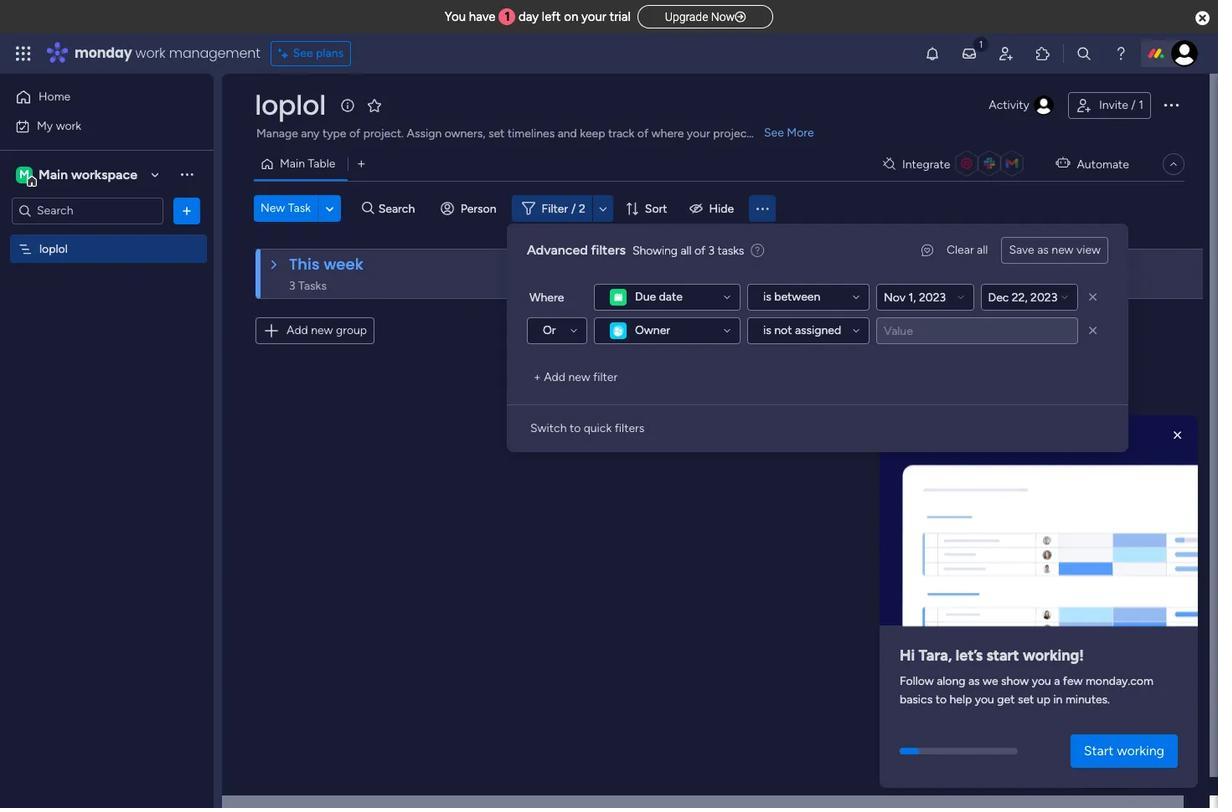 Task type: vqa. For each thing, say whether or not it's contained in the screenshot.
WORKING
yes



Task type: describe. For each thing, give the bounding box(es) containing it.
all inside advanced filters showing all of 3 tasks
[[681, 243, 691, 258]]

main workspace
[[39, 166, 137, 182]]

This week field
[[285, 254, 368, 276]]

notifications image
[[924, 45, 941, 62]]

home
[[39, 90, 71, 104]]

follow
[[900, 675, 934, 689]]

is for is between
[[763, 290, 771, 304]]

owners,
[[445, 126, 485, 141]]

upgrade now
[[665, 10, 735, 23]]

working!
[[1023, 647, 1084, 665]]

add inside button
[[544, 370, 565, 385]]

main table
[[280, 157, 335, 171]]

hide button
[[682, 195, 744, 222]]

task
[[288, 201, 311, 215]]

left
[[542, 9, 561, 24]]

0 vertical spatial options image
[[1161, 94, 1181, 115]]

switch to quick filters button
[[524, 416, 651, 442]]

you have 1 day left on your trial
[[445, 9, 631, 24]]

0 horizontal spatial you
[[975, 693, 994, 707]]

advanced
[[527, 242, 588, 258]]

+ add new filter
[[534, 370, 618, 385]]

workspace selection element
[[16, 165, 140, 186]]

up
[[1037, 693, 1050, 707]]

type
[[322, 126, 346, 141]]

sort
[[645, 201, 667, 216]]

new task button
[[254, 195, 318, 222]]

few
[[1063, 675, 1083, 689]]

autopilot image
[[1056, 153, 1070, 174]]

hi tara, let's start working!
[[900, 647, 1084, 665]]

add view image
[[358, 158, 365, 170]]

trial
[[609, 9, 631, 24]]

3
[[708, 243, 715, 258]]

group
[[336, 323, 367, 338]]

we
[[983, 675, 998, 689]]

filters inside button
[[615, 421, 644, 436]]

+
[[534, 370, 541, 385]]

monday.com
[[1086, 675, 1153, 689]]

m
[[19, 167, 29, 181]]

my work button
[[10, 113, 180, 139]]

0 vertical spatial set
[[488, 126, 505, 141]]

invite members image
[[998, 45, 1014, 62]]

see more link
[[762, 125, 816, 142]]

of inside advanced filters showing all of 3 tasks
[[694, 243, 705, 258]]

remove sort image for is between
[[1085, 289, 1102, 306]]

hi
[[900, 647, 915, 665]]

monday
[[75, 44, 132, 63]]

upgrade now link
[[637, 5, 773, 28]]

remove sort image for is not assigned
[[1085, 323, 1102, 339]]

save as new view button
[[1001, 237, 1108, 264]]

date
[[659, 290, 683, 304]]

get
[[997, 693, 1015, 707]]

on
[[564, 9, 578, 24]]

clear all
[[947, 243, 988, 257]]

you
[[445, 9, 466, 24]]

save
[[1009, 243, 1034, 257]]

new
[[261, 201, 285, 215]]

menu image
[[754, 200, 771, 217]]

Value field
[[876, 317, 1078, 344]]

person
[[461, 201, 496, 216]]

1 for /
[[1139, 98, 1143, 112]]

switch
[[530, 421, 567, 436]]

see more
[[764, 126, 814, 140]]

see plans button
[[270, 41, 351, 66]]

dapulse integrations image
[[883, 158, 895, 170]]

table
[[308, 157, 335, 171]]

2
[[579, 201, 585, 216]]

new task
[[261, 201, 311, 215]]

dapulse close image
[[1195, 10, 1210, 27]]

lottie animation element
[[880, 416, 1198, 633]]

1 image
[[973, 34, 988, 53]]

new for save
[[1052, 243, 1074, 257]]

home button
[[10, 84, 180, 111]]

Search in workspace field
[[35, 201, 140, 220]]

new inside "button"
[[311, 323, 333, 338]]

tara schultz image
[[1171, 40, 1198, 67]]

any
[[301, 126, 320, 141]]

have
[[469, 9, 496, 24]]

new for +
[[568, 370, 590, 385]]

assign
[[407, 126, 442, 141]]

inbox image
[[961, 45, 978, 62]]

project
[[713, 126, 751, 141]]

start working
[[1084, 743, 1164, 759]]

learn more image
[[751, 243, 764, 259]]

is for is not assigned
[[763, 323, 771, 338]]

filter
[[542, 201, 568, 216]]

help
[[950, 693, 972, 707]]

main for main table
[[280, 157, 305, 171]]

management
[[169, 44, 260, 63]]

minutes.
[[1065, 693, 1110, 707]]

in
[[1053, 693, 1063, 707]]

manage any type of project. assign owners, set timelines and keep track of where your project stands.
[[256, 126, 791, 141]]

save as new view
[[1009, 243, 1101, 257]]

advanced filters showing all of 3 tasks
[[527, 242, 744, 258]]

tara,
[[919, 647, 952, 665]]

along
[[937, 675, 965, 689]]

and
[[558, 126, 577, 141]]

stands.
[[754, 126, 791, 141]]

add to favorites image
[[366, 97, 383, 114]]

filter
[[593, 370, 618, 385]]

plans
[[316, 46, 344, 60]]

timelines
[[507, 126, 555, 141]]

0 vertical spatial filters
[[591, 242, 626, 258]]

show
[[1001, 675, 1029, 689]]

+ add new filter button
[[527, 364, 624, 391]]

clear
[[947, 243, 974, 257]]

help
[[1090, 766, 1120, 783]]

basics
[[900, 693, 933, 707]]

see plans
[[293, 46, 344, 60]]

/ for 1
[[1131, 98, 1136, 112]]



Task type: locate. For each thing, give the bounding box(es) containing it.
0 horizontal spatial loplol
[[39, 242, 68, 256]]

0 horizontal spatial new
[[311, 323, 333, 338]]

0 horizontal spatial your
[[581, 9, 606, 24]]

1 vertical spatial your
[[687, 126, 710, 141]]

angle down image
[[326, 202, 334, 215]]

now
[[711, 10, 735, 23]]

1 vertical spatial add
[[544, 370, 565, 385]]

0 horizontal spatial of
[[349, 126, 360, 141]]

0 vertical spatial is
[[763, 290, 771, 304]]

loplol
[[255, 86, 326, 124], [39, 242, 68, 256]]

0 horizontal spatial 1
[[505, 9, 510, 24]]

your
[[581, 9, 606, 24], [687, 126, 710, 141]]

0 horizontal spatial options image
[[178, 202, 195, 219]]

2 remove sort image from the top
[[1085, 323, 1102, 339]]

of left 3
[[694, 243, 705, 258]]

/ left 2
[[571, 201, 576, 216]]

see left plans at the left of page
[[293, 46, 313, 60]]

invite / 1
[[1099, 98, 1143, 112]]

you left a
[[1032, 675, 1051, 689]]

is between
[[763, 290, 820, 304]]

workspace image
[[16, 165, 33, 184]]

0 vertical spatial you
[[1032, 675, 1051, 689]]

where
[[651, 126, 684, 141]]

all
[[977, 243, 988, 257], [681, 243, 691, 258]]

start
[[1084, 743, 1113, 759]]

add new group
[[286, 323, 367, 338]]

0 horizontal spatial add
[[286, 323, 308, 338]]

1 right invite
[[1139, 98, 1143, 112]]

main inside the 'workspace selection' element
[[39, 166, 68, 182]]

to left help
[[935, 693, 947, 707]]

2 all from the left
[[681, 243, 691, 258]]

1 vertical spatial loplol
[[39, 242, 68, 256]]

main table button
[[254, 151, 348, 178]]

as inside button
[[1037, 243, 1049, 257]]

0 vertical spatial add
[[286, 323, 308, 338]]

invite
[[1099, 98, 1128, 112]]

/ right invite
[[1131, 98, 1136, 112]]

of
[[349, 126, 360, 141], [637, 126, 649, 141], [694, 243, 705, 258]]

add right +
[[544, 370, 565, 385]]

1 horizontal spatial add
[[544, 370, 565, 385]]

v2 search image
[[362, 199, 374, 218]]

switch to quick filters
[[530, 421, 644, 436]]

set right owners,
[[488, 126, 505, 141]]

1 vertical spatial 1
[[1139, 98, 1143, 112]]

tasks
[[718, 243, 744, 258]]

Search field
[[374, 197, 424, 220]]

0 vertical spatial see
[[293, 46, 313, 60]]

hide
[[709, 201, 734, 216]]

0 horizontal spatial set
[[488, 126, 505, 141]]

track
[[608, 126, 634, 141]]

this
[[289, 254, 320, 275]]

0 vertical spatial loplol
[[255, 86, 326, 124]]

1 all from the left
[[977, 243, 988, 257]]

work right "my"
[[56, 119, 81, 133]]

not
[[774, 323, 792, 338]]

options image right "invite / 1"
[[1161, 94, 1181, 115]]

1 vertical spatial remove sort image
[[1085, 323, 1102, 339]]

upgrade
[[665, 10, 708, 23]]

you down we
[[975, 693, 994, 707]]

due
[[635, 290, 656, 304]]

status
[[707, 253, 741, 267]]

of right track
[[637, 126, 649, 141]]

where
[[529, 290, 564, 305]]

1 horizontal spatial 1
[[1139, 98, 1143, 112]]

add inside "button"
[[286, 323, 308, 338]]

see for see more
[[764, 126, 784, 140]]

integrate
[[902, 157, 950, 171]]

close image
[[1169, 427, 1186, 444]]

lottie animation image
[[880, 422, 1198, 633]]

0 vertical spatial /
[[1131, 98, 1136, 112]]

show board description image
[[337, 97, 358, 114]]

1 vertical spatial see
[[764, 126, 784, 140]]

/ for 2
[[571, 201, 576, 216]]

work right monday
[[135, 44, 165, 63]]

loplol field
[[250, 86, 330, 124]]

to inside follow along as we show you a few monday.com basics to help you get set up in minutes.
[[935, 693, 947, 707]]

add
[[286, 323, 308, 338], [544, 370, 565, 385]]

new left group
[[311, 323, 333, 338]]

let's
[[956, 647, 983, 665]]

activity button
[[982, 92, 1061, 119]]

loplol up manage
[[255, 86, 326, 124]]

1 inside button
[[1139, 98, 1143, 112]]

0 vertical spatial 1
[[505, 9, 510, 24]]

to left quick
[[570, 421, 581, 436]]

0 horizontal spatial /
[[571, 201, 576, 216]]

progress bar
[[900, 748, 919, 755]]

set left up at the right bottom of the page
[[1018, 693, 1034, 707]]

as
[[1037, 243, 1049, 257], [968, 675, 980, 689]]

add new group button
[[255, 317, 375, 344]]

week
[[324, 254, 363, 275]]

0 horizontal spatial main
[[39, 166, 68, 182]]

keep
[[580, 126, 605, 141]]

due date
[[635, 290, 683, 304]]

0 vertical spatial your
[[581, 9, 606, 24]]

1 vertical spatial work
[[56, 119, 81, 133]]

0 horizontal spatial as
[[968, 675, 980, 689]]

search everything image
[[1076, 45, 1092, 62]]

quick
[[584, 421, 612, 436]]

help image
[[1112, 45, 1129, 62]]

all left 3
[[681, 243, 691, 258]]

select product image
[[15, 45, 32, 62]]

v2 user feedback image
[[921, 242, 933, 259]]

as left we
[[968, 675, 980, 689]]

1 vertical spatial filters
[[615, 421, 644, 436]]

1 horizontal spatial to
[[935, 693, 947, 707]]

1 vertical spatial options image
[[178, 202, 195, 219]]

0 vertical spatial new
[[1052, 243, 1074, 257]]

loplol list box
[[0, 231, 214, 489]]

is left between
[[763, 290, 771, 304]]

collapse board header image
[[1167, 157, 1180, 171]]

filters
[[591, 242, 626, 258], [615, 421, 644, 436]]

arrow down image
[[593, 199, 613, 219]]

assigned
[[795, 323, 841, 338]]

owner
[[635, 323, 670, 338]]

working
[[1117, 743, 1164, 759]]

work for monday
[[135, 44, 165, 63]]

to
[[570, 421, 581, 436], [935, 693, 947, 707]]

add left group
[[286, 323, 308, 338]]

my work
[[37, 119, 81, 133]]

set
[[488, 126, 505, 141], [1018, 693, 1034, 707]]

1 horizontal spatial options image
[[1161, 94, 1181, 115]]

1 vertical spatial new
[[311, 323, 333, 338]]

option
[[0, 234, 214, 237]]

this week
[[289, 254, 363, 275]]

sort button
[[618, 195, 677, 222]]

1 horizontal spatial work
[[135, 44, 165, 63]]

0 vertical spatial work
[[135, 44, 165, 63]]

1 horizontal spatial set
[[1018, 693, 1034, 707]]

set inside follow along as we show you a few monday.com basics to help you get set up in minutes.
[[1018, 693, 1034, 707]]

1 for have
[[505, 9, 510, 24]]

all right 'clear'
[[977, 243, 988, 257]]

1 horizontal spatial /
[[1131, 98, 1136, 112]]

0 vertical spatial remove sort image
[[1085, 289, 1102, 306]]

2 vertical spatial new
[[568, 370, 590, 385]]

apps image
[[1035, 45, 1051, 62]]

help button
[[1076, 761, 1134, 788]]

workspace
[[71, 166, 137, 182]]

dapulse rightstroke image
[[735, 11, 746, 23]]

1 horizontal spatial your
[[687, 126, 710, 141]]

main left table
[[280, 157, 305, 171]]

2 horizontal spatial of
[[694, 243, 705, 258]]

workspace options image
[[178, 166, 195, 183]]

new left filter
[[568, 370, 590, 385]]

1 horizontal spatial loplol
[[255, 86, 326, 124]]

1 is from the top
[[763, 290, 771, 304]]

loplol down search in workspace field
[[39, 242, 68, 256]]

0 vertical spatial as
[[1037, 243, 1049, 257]]

as inside follow along as we show you a few monday.com basics to help you get set up in minutes.
[[968, 675, 980, 689]]

0 horizontal spatial see
[[293, 46, 313, 60]]

main for main workspace
[[39, 166, 68, 182]]

main right workspace 'icon'
[[39, 166, 68, 182]]

1 vertical spatial /
[[571, 201, 576, 216]]

1 horizontal spatial all
[[977, 243, 988, 257]]

/ inside "invite / 1" button
[[1131, 98, 1136, 112]]

2 is from the top
[[763, 323, 771, 338]]

main inside button
[[280, 157, 305, 171]]

0 horizontal spatial all
[[681, 243, 691, 258]]

2 horizontal spatial new
[[1052, 243, 1074, 257]]

your right where
[[687, 126, 710, 141]]

is not assigned
[[763, 323, 841, 338]]

is
[[763, 290, 771, 304], [763, 323, 771, 338]]

manage
[[256, 126, 298, 141]]

1 vertical spatial set
[[1018, 693, 1034, 707]]

1 horizontal spatial see
[[764, 126, 784, 140]]

1 horizontal spatial you
[[1032, 675, 1051, 689]]

0 horizontal spatial work
[[56, 119, 81, 133]]

1 vertical spatial to
[[935, 693, 947, 707]]

all inside button
[[977, 243, 988, 257]]

view
[[1076, 243, 1101, 257]]

filter / 2
[[542, 201, 585, 216]]

0 vertical spatial to
[[570, 421, 581, 436]]

1 vertical spatial as
[[968, 675, 980, 689]]

filters down arrow down icon
[[591, 242, 626, 258]]

1 vertical spatial you
[[975, 693, 994, 707]]

of right type
[[349, 126, 360, 141]]

see left more
[[764, 126, 784, 140]]

filters right quick
[[615, 421, 644, 436]]

as right save
[[1037, 243, 1049, 257]]

is left not
[[763, 323, 771, 338]]

work for my
[[56, 119, 81, 133]]

your right on on the top
[[581, 9, 606, 24]]

day
[[518, 9, 539, 24]]

work inside button
[[56, 119, 81, 133]]

1 remove sort image from the top
[[1085, 289, 1102, 306]]

see
[[293, 46, 313, 60], [764, 126, 784, 140]]

1 horizontal spatial as
[[1037, 243, 1049, 257]]

see for see plans
[[293, 46, 313, 60]]

a
[[1054, 675, 1060, 689]]

loplol inside list box
[[39, 242, 68, 256]]

options image down 'workspace options' image
[[178, 202, 195, 219]]

None field
[[876, 284, 974, 311], [981, 284, 1078, 311], [876, 284, 974, 311], [981, 284, 1078, 311]]

person button
[[434, 195, 506, 222]]

1 left the day
[[505, 9, 510, 24]]

1 horizontal spatial of
[[637, 126, 649, 141]]

clear all button
[[940, 237, 995, 264]]

1 horizontal spatial new
[[568, 370, 590, 385]]

remove sort image
[[1085, 289, 1102, 306], [1085, 323, 1102, 339]]

1 vertical spatial is
[[763, 323, 771, 338]]

new left view
[[1052, 243, 1074, 257]]

options image
[[1161, 94, 1181, 115], [178, 202, 195, 219]]

0 horizontal spatial to
[[570, 421, 581, 436]]

Status field
[[703, 251, 745, 270]]

1 horizontal spatial main
[[280, 157, 305, 171]]

see inside button
[[293, 46, 313, 60]]

to inside button
[[570, 421, 581, 436]]

showing
[[632, 243, 678, 258]]

start
[[986, 647, 1019, 665]]



